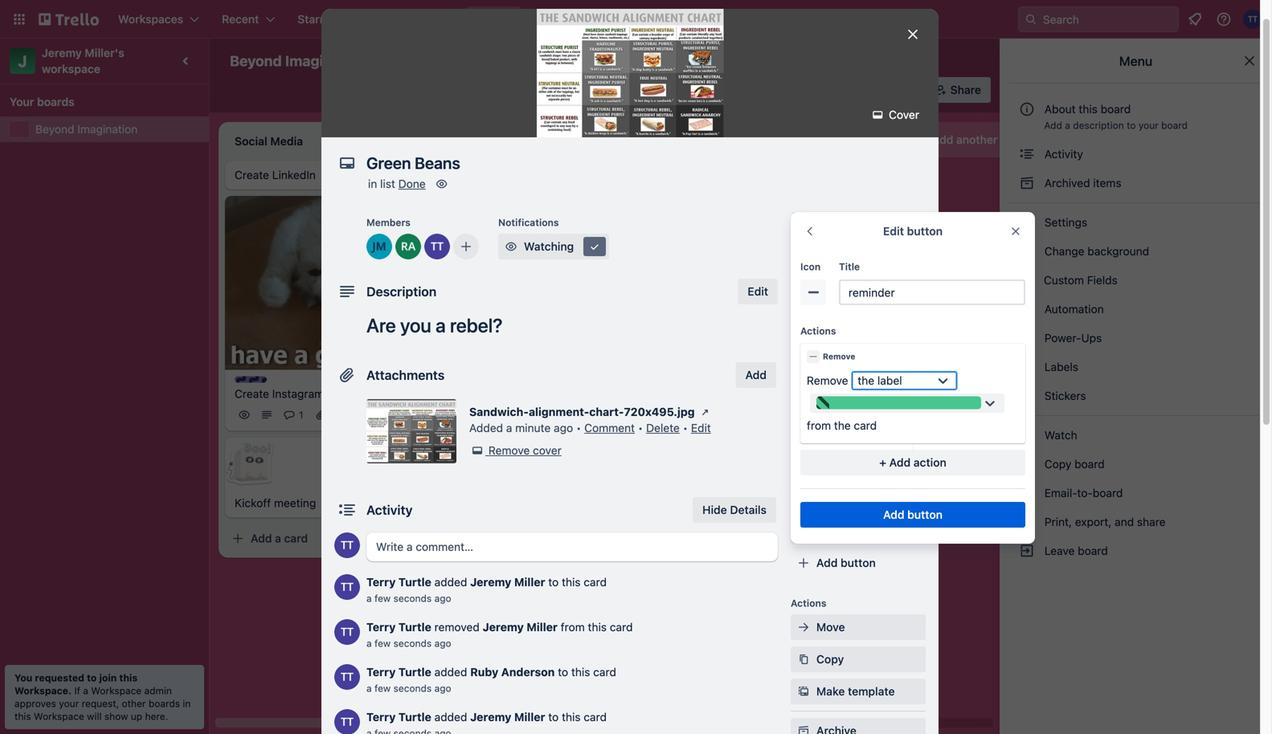 Task type: vqa. For each thing, say whether or not it's contained in the screenshot.
rightmost Agenda
no



Task type: describe. For each thing, give the bounding box(es) containing it.
alignment-
[[529, 405, 589, 419]]

jeremy miller (jeremymiller198) image up cover link
[[880, 79, 902, 101]]

copy for copy
[[816, 653, 844, 666]]

turtle for terry turtle added jeremy miller to this card a few seconds ago
[[398, 576, 431, 589]]

1 horizontal spatial in
[[368, 177, 377, 190]]

are you a rebel?
[[366, 314, 503, 337]]

few for terry turtle added ruby anderson to this card a few seconds ago
[[374, 683, 391, 694]]

a inside the terry turtle added ruby anderson to this card a few seconds ago
[[366, 683, 372, 694]]

here.
[[145, 711, 168, 722]]

add a card for the left add a card button
[[251, 532, 308, 545]]

menu
[[1119, 53, 1152, 69]]

a few seconds ago link for terry turtle removed jeremy miller from this card a few seconds ago
[[366, 638, 451, 649]]

to inside terry turtle added jeremy miller to this card a few seconds ago
[[548, 576, 559, 589]]

jeremy for terry turtle added jeremy miller to this card
[[470, 711, 511, 724]]

leave board link
[[1009, 538, 1262, 564]]

2 vertical spatial miller
[[514, 711, 545, 724]]

add power-ups
[[816, 458, 899, 472]]

j
[[18, 51, 27, 70]]

print,
[[1044, 515, 1072, 529]]

print, export, and share link
[[1009, 509, 1262, 535]]

this inside about this board add a description to your board
[[1079, 102, 1098, 116]]

print, export, and share
[[1041, 515, 1166, 529]]

board link
[[545, 48, 613, 74]]

list inside button
[[1000, 133, 1016, 146]]

miller for to this card
[[514, 576, 545, 589]]

0 horizontal spatial boards
[[37, 95, 74, 108]]

board up activity link
[[1161, 120, 1188, 131]]

jeremy miller (jeremymiller198) image up comment
[[611, 389, 630, 409]]

comment link
[[584, 421, 635, 435]]

Board name text field
[[222, 48, 375, 74]]

sm image for cover link
[[870, 107, 886, 123]]

board inside 'link'
[[1093, 487, 1123, 500]]

add inside button
[[932, 133, 953, 146]]

jeremy miller (jeremymiller198) image
[[405, 406, 424, 425]]

board up to-
[[1074, 458, 1105, 471]]

power-ups button
[[584, 77, 685, 103]]

custom fields for add to card
[[816, 394, 892, 407]]

1 horizontal spatial add a card button
[[453, 423, 633, 449]]

1 vertical spatial list
[[380, 177, 395, 190]]

add inside 'link'
[[816, 458, 838, 472]]

1 horizontal spatial labels link
[[1009, 354, 1262, 380]]

1 vertical spatial ruby anderson (rubyanderson7) image
[[633, 389, 652, 409]]

join
[[99, 673, 117, 684]]

this inside if a workspace admin approves your request, other boards in this workspace will show up here.
[[14, 711, 31, 722]]

turtle for terry turtle added jeremy miller to this card
[[398, 711, 431, 724]]

2 horizontal spatial add a card button
[[681, 402, 861, 428]]

watch link
[[1009, 423, 1262, 448]]

green beans link
[[691, 349, 877, 365]]

fields for add to card
[[861, 394, 892, 407]]

board up the description
[[1101, 102, 1131, 116]]

other
[[122, 698, 146, 710]]

to down anderson
[[548, 711, 559, 724]]

background
[[1087, 245, 1149, 258]]

open information menu image
[[1216, 11, 1232, 27]]

+
[[879, 456, 886, 469]]

terry for terry turtle removed jeremy miller from this card a few seconds ago
[[366, 621, 396, 634]]

create linkedin link
[[235, 167, 421, 183]]

media
[[851, 524, 884, 538]]

make template link
[[791, 679, 926, 705]]

move link
[[791, 615, 926, 640]]

removed
[[434, 621, 480, 634]]

beans
[[725, 350, 757, 364]]

terry turtle added jeremy miller to this card
[[366, 711, 607, 724]]

0 vertical spatial the
[[858, 374, 874, 387]]

requested
[[35, 673, 84, 684]]

sm image for power-ups link
[[1019, 330, 1035, 346]]

add members to card image
[[460, 239, 472, 255]]

attachment button
[[791, 356, 926, 382]]

stickers
[[1041, 389, 1086, 403]]

beyond imagination inside the board name "text field"
[[230, 52, 367, 70]]

0 horizontal spatial beyond imagination
[[35, 123, 138, 136]]

jeremy for terry turtle removed jeremy miller from this card a few seconds ago
[[483, 621, 524, 634]]

add down social
[[816, 556, 838, 570]]

to inside the terry turtle added ruby anderson to this card a few seconds ago
[[558, 666, 568, 679]]

from the card
[[807, 419, 877, 432]]

card inside the terry turtle added ruby anderson to this card a few seconds ago
[[593, 666, 616, 679]]

sm image for left the labels "link"
[[796, 264, 812, 280]]

added for jeremy miller
[[434, 576, 467, 589]]

leave
[[1044, 544, 1075, 558]]

email-
[[1044, 487, 1077, 500]]

Search field
[[1037, 7, 1178, 31]]

green beans
[[691, 350, 757, 364]]

share
[[950, 83, 981, 96]]

sm image for remove cover link
[[469, 443, 485, 459]]

settings
[[1041, 216, 1087, 229]]

2 vertical spatial remove
[[488, 444, 530, 457]]

sm image for automation button
[[688, 77, 711, 100]]

1 horizontal spatial power-ups
[[791, 436, 843, 447]]

seconds for terry turtle added jeremy miller to this card a few seconds ago
[[393, 593, 432, 604]]

0 vertical spatial ruby anderson (rubyanderson7) image
[[901, 79, 923, 101]]

sm image for 'watching' button
[[503, 239, 519, 255]]

a inside terry turtle added jeremy miller to this card a few seconds ago
[[366, 593, 372, 604]]

0 horizontal spatial workspace
[[34, 711, 84, 722]]

add up return to previous screen icon
[[791, 211, 810, 222]]

back to home image
[[39, 6, 99, 32]]

0 horizontal spatial beyond
[[35, 123, 74, 136]]

power- down from the card
[[791, 436, 824, 447]]

approves
[[14, 698, 56, 710]]

change background
[[1041, 245, 1149, 258]]

board down 'export,'
[[1078, 544, 1108, 558]]

a few seconds ago link for terry turtle added ruby anderson to this card a few seconds ago
[[366, 683, 451, 694]]

0 horizontal spatial ruby anderson (rubyanderson7) image
[[395, 234, 421, 260]]

kickoff meeting
[[235, 497, 316, 510]]

few for terry turtle added jeremy miller to this card a few seconds ago
[[374, 593, 391, 604]]

close popover image
[[1009, 225, 1022, 238]]

template
[[848, 685, 895, 698]]

change background link
[[1009, 239, 1262, 264]]

miller for from this card
[[527, 621, 558, 634]]

you requested to join this workspace.
[[14, 673, 138, 697]]

move
[[816, 621, 845, 634]]

details
[[730, 503, 767, 517]]

make template
[[816, 685, 895, 698]]

sm image for move link
[[796, 620, 812, 636]]

this inside you requested to join this workspace.
[[119, 673, 138, 684]]

primary element
[[0, 0, 1272, 39]]

return to previous screen image
[[804, 225, 816, 238]]

members
[[366, 217, 411, 228]]

2 vertical spatial edit
[[691, 421, 711, 435]]

a few seconds ago link for terry turtle added jeremy miller to this card a few seconds ago
[[366, 593, 451, 604]]

0 horizontal spatial labels
[[816, 266, 851, 279]]

add up edit link
[[707, 408, 728, 421]]

1 vertical spatial actions
[[791, 598, 826, 609]]

1 horizontal spatial activity
[[1041, 147, 1083, 161]]

sm image for the rightmost the labels "link"
[[1019, 359, 1035, 375]]

copy for copy board
[[1044, 458, 1071, 471]]

share button
[[928, 77, 991, 103]]

cover link
[[865, 102, 929, 128]]

imagination inside the board name "text field"
[[285, 52, 367, 70]]

description
[[1073, 120, 1124, 131]]

Remove… text field
[[839, 280, 1025, 305]]

copy board link
[[1009, 452, 1262, 477]]

attachments
[[366, 368, 445, 383]]

custom for menu
[[1044, 274, 1084, 287]]

in list done
[[368, 177, 426, 190]]

comment
[[584, 421, 635, 435]]

0 vertical spatial button
[[907, 225, 943, 238]]

about this board add a description to your board
[[1044, 102, 1188, 131]]

add down kickoff
[[251, 532, 272, 545]]

cover
[[533, 444, 562, 457]]

seconds for terry turtle removed jeremy miller from this card a few seconds ago
[[393, 638, 432, 649]]

activity link
[[1009, 141, 1262, 167]]

sm image for settings link
[[1019, 215, 1035, 231]]

terry turtle (terryturtle) image left jeremy miller (jeremymiller198) icon
[[382, 406, 402, 425]]

power-ups inside power-ups link
[[1041, 331, 1105, 345]]

create for create instagram
[[235, 387, 269, 401]]

boards inside if a workspace admin approves your request, other boards in this workspace will show up here.
[[149, 698, 180, 710]]

remove cover link
[[469, 443, 562, 459]]

email-to-board
[[1041, 487, 1123, 500]]

1 horizontal spatial ruby anderson (rubyanderson7) image
[[839, 368, 858, 388]]

ups inside 'link'
[[878, 458, 899, 472]]

your
[[10, 95, 34, 108]]

automation link
[[1009, 297, 1262, 322]]

archived items link
[[1009, 170, 1262, 196]]

custom for add to card
[[816, 394, 858, 407]]

ups down automation "link"
[[1081, 331, 1102, 345]]

custom fields button for menu
[[1009, 268, 1262, 293]]

in inside if a workspace admin approves your request, other boards in this workspace will show up here.
[[183, 698, 191, 710]]

will
[[87, 711, 102, 722]]

kickoff
[[235, 497, 271, 510]]

green
[[691, 350, 722, 364]]

this inside terry turtle added jeremy miller to this card a few seconds ago
[[562, 576, 581, 589]]

button for edit button
[[907, 508, 943, 522]]

rebel?
[[450, 314, 503, 337]]

sm image for automation "link"
[[1019, 301, 1035, 317]]

notifications
[[498, 217, 559, 228]]

terry for terry turtle added jeremy miller to this card a few seconds ago
[[366, 576, 396, 589]]

+ add action
[[879, 456, 946, 469]]

added for ruby anderson
[[434, 666, 467, 679]]

added
[[469, 421, 503, 435]]

0 horizontal spatial labels link
[[791, 260, 926, 285]]

terry turtle (terryturtle) image down dates
[[816, 368, 836, 388]]

power-ups inside button
[[617, 83, 675, 96]]

sandwich-alignment-chart-720x495.jpg
[[469, 405, 695, 419]]

edit button
[[738, 279, 778, 305]]

you
[[14, 673, 32, 684]]

custom fields button for add to card
[[791, 393, 926, 409]]

a inside about this board add a description to your board
[[1065, 120, 1070, 131]]

power- up stickers
[[1044, 331, 1081, 345]]

sm image for print, export, and share link
[[1019, 514, 1035, 530]]

terry turtle removed jeremy miller from this card a few seconds ago
[[366, 621, 633, 649]]

add another list button
[[903, 122, 1122, 157]]

0 horizontal spatial 1
[[299, 410, 303, 421]]

1 horizontal spatial from
[[807, 419, 831, 432]]

1 vertical spatial remove
[[807, 374, 848, 387]]

sm image for archived items link
[[1019, 175, 1035, 191]]

to inside about this board add a description to your board
[[1127, 120, 1136, 131]]

ups inside button
[[654, 83, 675, 96]]



Task type: locate. For each thing, give the bounding box(es) containing it.
and
[[1115, 515, 1134, 529]]

power-ups link
[[1009, 325, 1262, 351]]

sm image inside cover link
[[870, 107, 886, 123]]

attachment
[[816, 362, 879, 375]]

1 a few seconds ago link from the top
[[366, 593, 451, 604]]

1 horizontal spatial fields
[[1087, 274, 1118, 287]]

1 horizontal spatial labels
[[1041, 360, 1078, 374]]

0 vertical spatial beyond imagination
[[230, 52, 367, 70]]

ago up removed
[[434, 593, 451, 604]]

miller inside terry turtle added jeremy miller to this card a few seconds ago
[[514, 576, 545, 589]]

1 vertical spatial custom fields button
[[791, 393, 926, 409]]

0 vertical spatial added
[[434, 576, 467, 589]]

sm image for email-to-board 'link'
[[1019, 485, 1035, 501]]

your inside if a workspace admin approves your request, other boards in this workspace will show up here.
[[59, 698, 79, 710]]

to left join
[[87, 673, 97, 684]]

remove down dates
[[807, 374, 848, 387]]

0 vertical spatial list
[[1000, 133, 1016, 146]]

turtle for terry turtle removed jeremy miller from this card a few seconds ago
[[398, 621, 431, 634]]

0 vertical spatial seconds
[[393, 593, 432, 604]]

card
[[824, 211, 845, 222], [741, 408, 764, 421], [854, 419, 877, 432], [512, 429, 536, 442], [284, 532, 308, 545], [584, 576, 607, 589], [610, 621, 633, 634], [593, 666, 616, 679], [584, 711, 607, 724]]

power-ups down customize views image in the top of the page
[[617, 83, 675, 96]]

automation button
[[688, 77, 782, 103]]

boards down the admin
[[149, 698, 180, 710]]

0 vertical spatial custom
[[1044, 274, 1084, 287]]

ruby anderson (rubyanderson7) image down members at the top left
[[395, 234, 421, 260]]

sm image for copy board link
[[1019, 456, 1035, 472]]

create from template… image for middle add a card button
[[640, 429, 652, 442]]

button up remove… text box at the top right of page
[[907, 225, 943, 238]]

add button button for automation
[[791, 550, 926, 576]]

meeting
[[274, 497, 316, 510]]

0 vertical spatial add a card
[[707, 408, 764, 421]]

delete
[[646, 421, 680, 435]]

0 vertical spatial ruby anderson (rubyanderson7) image
[[839, 368, 858, 388]]

automation inside "link"
[[1041, 303, 1104, 316]]

fields up create from template… image
[[861, 394, 892, 407]]

jeremy miller (jeremymiller198) image
[[880, 79, 902, 101], [366, 234, 392, 260], [861, 368, 881, 388], [611, 389, 630, 409]]

power-ups down from the card
[[791, 436, 843, 447]]

add a card button down add button
[[681, 402, 861, 428]]

if
[[74, 685, 80, 697]]

0 vertical spatial beyond
[[230, 52, 282, 70]]

export,
[[1075, 515, 1112, 529]]

change
[[1044, 245, 1084, 258]]

custom fields for menu
[[1044, 274, 1118, 287]]

copy up the 'make'
[[816, 653, 844, 666]]

from down write a comment text field at the bottom of the page
[[561, 621, 585, 634]]

ups left action
[[878, 458, 899, 472]]

add button for automation
[[816, 556, 876, 570]]

add button button for edit button
[[800, 502, 1025, 528]]

ruby anderson (rubyanderson7) image
[[839, 368, 858, 388], [633, 389, 652, 409]]

if a workspace admin approves your request, other boards in this workspace will show up here.
[[14, 685, 191, 722]]

1 vertical spatial labels
[[1041, 360, 1078, 374]]

custom fields up create from template… image
[[816, 394, 892, 407]]

miller down anderson
[[514, 711, 545, 724]]

0 vertical spatial labels link
[[791, 260, 926, 285]]

chart-
[[589, 405, 624, 419]]

add a card up remove cover link
[[479, 429, 536, 442]]

ago inside terry turtle removed jeremy miller from this card a few seconds ago
[[434, 638, 451, 649]]

jeremy down terry turtle added jeremy miller to this card a few seconds ago
[[483, 621, 524, 634]]

edit for the edit button
[[748, 285, 768, 298]]

create from template… image
[[640, 429, 652, 442], [411, 533, 424, 545]]

actions down "checklist"
[[800, 325, 836, 337]]

power- down customize views image in the top of the page
[[617, 83, 654, 96]]

2 a few seconds ago link from the top
[[366, 638, 451, 649]]

terry for terry turtle added ruby anderson to this card a few seconds ago
[[366, 666, 396, 679]]

turtle for terry turtle added ruby anderson to this card a few seconds ago
[[398, 666, 431, 679]]

0 vertical spatial automation
[[711, 83, 772, 96]]

stickers link
[[1009, 383, 1262, 409]]

1 down instagram at the bottom of page
[[299, 410, 303, 421]]

add button down social media
[[816, 556, 876, 570]]

0 vertical spatial power-ups
[[617, 83, 675, 96]]

0 vertical spatial copy
[[1044, 458, 1071, 471]]

sandwich-
[[469, 405, 529, 419]]

sm image for watch link on the bottom
[[1019, 427, 1035, 444]]

settings link
[[1009, 210, 1262, 235]]

imagination
[[285, 52, 367, 70], [77, 123, 138, 136]]

0 vertical spatial your
[[1139, 120, 1159, 131]]

turtle inside terry turtle added jeremy miller to this card a few seconds ago
[[398, 576, 431, 589]]

turtle
[[398, 576, 431, 589], [398, 621, 431, 634], [398, 666, 431, 679], [398, 711, 431, 724]]

sm image for stickers link
[[1019, 388, 1035, 404]]

2 horizontal spatial automation
[[1041, 303, 1104, 316]]

1 vertical spatial beyond
[[35, 123, 74, 136]]

you
[[400, 314, 431, 337]]

1 vertical spatial fields
[[861, 394, 892, 407]]

added down the terry turtle added ruby anderson to this card a few seconds ago
[[434, 711, 467, 724]]

3 added from the top
[[434, 711, 467, 724]]

0 horizontal spatial the
[[834, 419, 851, 432]]

your boards
[[10, 95, 74, 108]]

3 terry from the top
[[366, 666, 396, 679]]

terry turtle (terryturtle) image
[[859, 79, 881, 101], [424, 234, 450, 260], [816, 368, 836, 388], [588, 389, 607, 409], [382, 406, 402, 425], [334, 533, 360, 558]]

edit for edit button
[[883, 225, 904, 238]]

terry turtle (terryturtle) image for terry turtle added jeremy miller to this card a few seconds ago
[[334, 575, 360, 600]]

None text field
[[358, 149, 889, 178]]

0 horizontal spatial custom
[[816, 394, 858, 407]]

search image
[[1025, 13, 1037, 26]]

jeremy inside jeremy miller's workspace
[[42, 46, 82, 59]]

ago inside terry turtle added jeremy miller to this card a few seconds ago
[[434, 593, 451, 604]]

1 horizontal spatial beyond imagination
[[230, 52, 367, 70]]

2 added from the top
[[434, 666, 467, 679]]

in right 'other'
[[183, 698, 191, 710]]

this inside terry turtle removed jeremy miller from this card a few seconds ago
[[588, 621, 607, 634]]

labels up stickers
[[1041, 360, 1078, 374]]

0 vertical spatial create
[[235, 168, 269, 182]]

add a card for middle add a card button
[[479, 429, 536, 442]]

2 create from the top
[[235, 387, 269, 401]]

labels
[[816, 266, 851, 279], [1041, 360, 1078, 374]]

0 vertical spatial boards
[[37, 95, 74, 108]]

edit link
[[691, 421, 711, 435]]

jeremy inside terry turtle added jeremy miller to this card a few seconds ago
[[470, 576, 511, 589]]

seconds inside the terry turtle added ruby anderson to this card a few seconds ago
[[393, 683, 432, 694]]

automation inside button
[[711, 83, 772, 96]]

sm image
[[1019, 146, 1035, 162], [796, 297, 812, 313], [1019, 301, 1035, 317], [1019, 330, 1035, 346], [1019, 427, 1035, 444], [1019, 456, 1035, 472], [1019, 543, 1035, 559], [796, 620, 812, 636], [796, 684, 812, 700], [796, 723, 812, 734]]

add right +
[[889, 456, 911, 469]]

1 vertical spatial your
[[59, 698, 79, 710]]

color: purple, title: none image
[[235, 377, 267, 383]]

sm image inside copy board link
[[1019, 456, 1035, 472]]

terry turtle (terryturtle) image up cover link
[[859, 79, 881, 101]]

request,
[[82, 698, 119, 710]]

1 vertical spatial boards
[[149, 698, 180, 710]]

1 vertical spatial edit
[[748, 285, 768, 298]]

1 horizontal spatial beyond
[[230, 52, 282, 70]]

another
[[956, 133, 998, 146]]

2 vertical spatial automation
[[791, 500, 845, 511]]

a inside if a workspace admin approves your request, other boards in this workspace will show up here.
[[83, 685, 88, 697]]

labels link up checklist link
[[791, 260, 926, 285]]

your up activity link
[[1139, 120, 1159, 131]]

terry inside terry turtle removed jeremy miller from this card a few seconds ago
[[366, 621, 396, 634]]

dates
[[816, 330, 847, 343]]

to
[[1127, 120, 1136, 131], [812, 211, 822, 222], [548, 576, 559, 589], [558, 666, 568, 679], [87, 673, 97, 684], [548, 711, 559, 724]]

1 down "beans"
[[755, 372, 760, 384]]

create instagram
[[235, 387, 324, 401]]

jeremy for terry turtle added jeremy miller to this card a few seconds ago
[[470, 576, 511, 589]]

checklist link
[[791, 292, 926, 317]]

color: green, title: none image
[[816, 396, 981, 409]]

terry turtle (terryturtle) image
[[1243, 10, 1262, 29], [334, 575, 360, 600], [334, 620, 360, 645], [334, 665, 360, 690], [334, 710, 360, 734]]

1 vertical spatial labels link
[[1009, 354, 1262, 380]]

sm image inside automation "link"
[[1019, 301, 1035, 317]]

actions
[[800, 325, 836, 337], [791, 598, 826, 609]]

0 vertical spatial few
[[374, 593, 391, 604]]

the left create from template… image
[[834, 419, 851, 432]]

1 horizontal spatial add button
[[883, 508, 943, 522]]

jeremy miller (jeremymiller198) image down members at the top left
[[366, 234, 392, 260]]

few
[[374, 593, 391, 604], [374, 638, 391, 649], [374, 683, 391, 694]]

labels link
[[791, 260, 926, 285], [1009, 354, 1262, 380]]

1 vertical spatial add button
[[816, 556, 876, 570]]

Write a comment text field
[[366, 533, 778, 562]]

1 seconds from the top
[[393, 593, 432, 604]]

turtle inside the terry turtle added ruby anderson to this card a few seconds ago
[[398, 666, 431, 679]]

1 horizontal spatial copy
[[1044, 458, 1071, 471]]

sm image inside stickers link
[[1019, 388, 1035, 404]]

1 vertical spatial add a card
[[479, 429, 536, 442]]

0 horizontal spatial add button
[[816, 556, 876, 570]]

ruby anderson (rubyanderson7) image up cover
[[901, 79, 923, 101]]

1 vertical spatial ruby anderson (rubyanderson7) image
[[395, 234, 421, 260]]

show
[[104, 711, 128, 722]]

custom down change
[[1044, 274, 1084, 287]]

1 horizontal spatial custom fields
[[1044, 274, 1118, 287]]

up
[[131, 711, 142, 722]]

1 vertical spatial activity
[[366, 503, 413, 518]]

workspace down join
[[91, 685, 142, 697]]

2 vertical spatial a few seconds ago link
[[366, 683, 451, 694]]

sm image for leave board link
[[1019, 543, 1035, 559]]

1 vertical spatial imagination
[[77, 123, 138, 136]]

add a card button down kickoff meeting "link" in the left of the page
[[225, 526, 405, 552]]

1 vertical spatial workspace
[[34, 711, 84, 722]]

1 few from the top
[[374, 593, 391, 604]]

add a card button down alignment-
[[453, 423, 633, 449]]

1 horizontal spatial list
[[1000, 133, 1016, 146]]

create instagram link
[[235, 386, 421, 402]]

2 terry from the top
[[366, 621, 396, 634]]

add inside about this board add a description to your board
[[1044, 120, 1062, 131]]

few inside terry turtle added jeremy miller to this card a few seconds ago
[[374, 593, 391, 604]]

card inside terry turtle removed jeremy miller from this card a few seconds ago
[[610, 621, 633, 634]]

cover
[[886, 108, 919, 121]]

3 seconds from the top
[[393, 683, 432, 694]]

add power-ups link
[[791, 452, 926, 478]]

0 horizontal spatial fields
[[861, 394, 892, 407]]

fields
[[1087, 274, 1118, 287], [861, 394, 892, 407]]

add a card up edit link
[[707, 408, 764, 421]]

seconds for terry turtle added ruby anderson to this card a few seconds ago
[[393, 683, 432, 694]]

add button
[[883, 508, 943, 522], [816, 556, 876, 570]]

0 horizontal spatial copy
[[816, 653, 844, 666]]

your down if
[[59, 698, 79, 710]]

1 vertical spatial added
[[434, 666, 467, 679]]

social media
[[816, 524, 884, 538]]

added inside the terry turtle added ruby anderson to this card a few seconds ago
[[434, 666, 467, 679]]

create from template… image
[[868, 409, 881, 421]]

beyond imagination link
[[35, 121, 199, 137]]

1 vertical spatial custom fields
[[816, 394, 892, 407]]

ago for terry turtle removed jeremy miller from this card a few seconds ago
[[434, 638, 451, 649]]

terry for terry turtle added jeremy miller to this card
[[366, 711, 396, 724]]

1 vertical spatial miller
[[527, 621, 558, 634]]

list
[[1000, 133, 1016, 146], [380, 177, 395, 190]]

terry turtle (terryturtle) image for terry turtle added ruby anderson to this card a few seconds ago
[[334, 665, 360, 690]]

sm image inside automation button
[[688, 77, 711, 100]]

boards right your
[[37, 95, 74, 108]]

3 turtle from the top
[[398, 666, 431, 679]]

0 horizontal spatial power-ups
[[617, 83, 675, 96]]

0 horizontal spatial activity
[[366, 503, 413, 518]]

jeremy
[[42, 46, 82, 59], [470, 576, 511, 589], [483, 621, 524, 634], [470, 711, 511, 724]]

sm image inside copy link
[[796, 652, 812, 668]]

sm image
[[688, 77, 711, 100], [870, 107, 886, 123], [1019, 175, 1035, 191], [434, 176, 450, 192], [1019, 215, 1035, 231], [503, 239, 519, 255], [587, 239, 603, 255], [796, 264, 812, 280], [805, 284, 821, 301], [1019, 359, 1035, 375], [1019, 388, 1035, 404], [697, 404, 713, 420], [469, 443, 485, 459], [1019, 485, 1035, 501], [1019, 514, 1035, 530], [796, 652, 812, 668]]

edit button
[[883, 225, 943, 238]]

add a card for right add a card button
[[707, 408, 764, 421]]

sm image inside move link
[[796, 620, 812, 636]]

add to card
[[791, 211, 845, 222]]

create for create linkedin
[[235, 168, 269, 182]]

list left the done
[[380, 177, 395, 190]]

button down action
[[907, 508, 943, 522]]

your boards with 1 items element
[[10, 92, 191, 112]]

copy up email- in the right of the page
[[1044, 458, 1071, 471]]

2 vertical spatial add a card
[[251, 532, 308, 545]]

actions up move
[[791, 598, 826, 609]]

1 turtle from the top
[[398, 576, 431, 589]]

hide details link
[[693, 497, 776, 523]]

from
[[807, 419, 831, 432], [561, 621, 585, 634]]

miller inside terry turtle removed jeremy miller from this card a few seconds ago
[[527, 621, 558, 634]]

1 vertical spatial from
[[561, 621, 585, 634]]

1 horizontal spatial the
[[858, 374, 874, 387]]

sm image inside activity link
[[1019, 146, 1035, 162]]

2 vertical spatial seconds
[[393, 683, 432, 694]]

fields for menu
[[1087, 274, 1118, 287]]

list right another
[[1000, 133, 1016, 146]]

to down write a comment text field at the bottom of the page
[[548, 576, 559, 589]]

1 vertical spatial beyond imagination
[[35, 123, 138, 136]]

sm image inside power-ups link
[[1019, 330, 1035, 346]]

4 turtle from the top
[[398, 711, 431, 724]]

create from template… image for the left add a card button
[[411, 533, 424, 545]]

create left linkedin
[[235, 168, 269, 182]]

create down 'color: purple, title: none' image
[[235, 387, 269, 401]]

ruby anderson (rubyanderson7) image
[[901, 79, 923, 101], [395, 234, 421, 260]]

0 vertical spatial actions
[[800, 325, 836, 337]]

add down from the card
[[816, 458, 838, 472]]

0 vertical spatial add button
[[883, 508, 943, 522]]

social
[[816, 524, 849, 538]]

terry turtle (terryturtle) image down kickoff meeting "link" in the left of the page
[[334, 533, 360, 558]]

board up the print, export, and share
[[1093, 487, 1123, 500]]

sm image for checklist link
[[796, 297, 812, 313]]

1 vertical spatial automation
[[1041, 303, 1104, 316]]

archived
[[1044, 176, 1090, 190]]

sm image inside checklist link
[[796, 297, 812, 313]]

add button
[[736, 362, 776, 388]]

0 vertical spatial in
[[368, 177, 377, 190]]

1 vertical spatial in
[[183, 698, 191, 710]]

custom up from the card
[[816, 394, 858, 407]]

custom fields button up from the card
[[791, 393, 926, 409]]

added inside terry turtle added jeremy miller to this card a few seconds ago
[[434, 576, 467, 589]]

0 horizontal spatial custom fields button
[[791, 393, 926, 409]]

1 vertical spatial the
[[834, 419, 851, 432]]

add up media
[[883, 508, 904, 522]]

this
[[1079, 102, 1098, 116], [562, 576, 581, 589], [588, 621, 607, 634], [571, 666, 590, 679], [119, 673, 138, 684], [562, 711, 581, 724], [14, 711, 31, 722]]

archived items
[[1041, 176, 1121, 190]]

sm image inside leave board link
[[1019, 543, 1035, 559]]

1 create from the top
[[235, 168, 269, 182]]

0 vertical spatial custom fields
[[1044, 274, 1118, 287]]

workspace
[[91, 685, 142, 697], [34, 711, 84, 722]]

terry inside terry turtle added jeremy miller to this card a few seconds ago
[[366, 576, 396, 589]]

jeremy inside terry turtle removed jeremy miller from this card a few seconds ago
[[483, 621, 524, 634]]

labels link down power-ups link
[[1009, 354, 1262, 380]]

power- inside 'link'
[[841, 458, 878, 472]]

action
[[914, 456, 946, 469]]

1 vertical spatial create
[[235, 387, 269, 401]]

0 vertical spatial remove
[[823, 352, 855, 361]]

power-ups up stickers
[[1041, 331, 1105, 345]]

1 vertical spatial power-ups
[[1041, 331, 1105, 345]]

edit inside the edit button
[[748, 285, 768, 298]]

1 horizontal spatial edit
[[748, 285, 768, 298]]

ago for terry turtle added ruby anderson to this card a few seconds ago
[[434, 683, 451, 694]]

ruby anderson (rubyanderson7) image left label
[[839, 368, 858, 388]]

add down about on the right of the page
[[1044, 120, 1062, 131]]

sm image for make template link
[[796, 684, 812, 700]]

button
[[907, 225, 943, 238], [907, 508, 943, 522], [841, 556, 876, 570]]

workspace
[[42, 62, 100, 76]]

1 terry from the top
[[366, 576, 396, 589]]

kickoff meeting link
[[235, 496, 421, 512]]

edit up "beans"
[[748, 285, 768, 298]]

jeremy miller's workspace
[[42, 46, 127, 76]]

turtle inside terry turtle removed jeremy miller from this card a few seconds ago
[[398, 621, 431, 634]]

a
[[1065, 120, 1070, 131], [436, 314, 446, 337], [731, 408, 738, 421], [506, 421, 512, 435], [503, 429, 509, 442], [275, 532, 281, 545], [366, 593, 372, 604], [366, 638, 372, 649], [366, 683, 372, 694], [83, 685, 88, 697]]

button for automation
[[841, 556, 876, 570]]

to up activity link
[[1127, 120, 1136, 131]]

terry turtle (terryturtle) image for terry turtle removed jeremy miller from this card a few seconds ago
[[334, 620, 360, 645]]

ago for terry turtle added jeremy miller to this card a few seconds ago
[[434, 593, 451, 604]]

email-to-board link
[[1009, 481, 1262, 506]]

icon
[[800, 261, 821, 272]]

beyond inside the board name "text field"
[[230, 52, 282, 70]]

terry inside the terry turtle added ruby anderson to this card a few seconds ago
[[366, 666, 396, 679]]

power-
[[617, 83, 654, 96], [1044, 331, 1081, 345], [791, 436, 824, 447], [841, 458, 878, 472]]

add button button down the social media button
[[791, 550, 926, 576]]

0 vertical spatial from
[[807, 419, 831, 432]]

from inside terry turtle removed jeremy miller from this card a few seconds ago
[[561, 621, 585, 634]]

few for terry turtle removed jeremy miller from this card a few seconds ago
[[374, 638, 391, 649]]

edit card image
[[866, 203, 879, 216]]

to right anderson
[[558, 666, 568, 679]]

1 vertical spatial 1
[[299, 410, 303, 421]]

2 turtle from the top
[[398, 621, 431, 634]]

add button up media
[[883, 508, 943, 522]]

custom fields down change background
[[1044, 274, 1118, 287]]

sm image for activity link
[[1019, 146, 1035, 162]]

remove up attachment
[[823, 352, 855, 361]]

few inside terry turtle removed jeremy miller from this card a few seconds ago
[[374, 638, 391, 649]]

description
[[366, 284, 437, 299]]

miller up anderson
[[527, 621, 558, 634]]

fields down change background
[[1087, 274, 1118, 287]]

few inside the terry turtle added ruby anderson to this card a few seconds ago
[[374, 683, 391, 694]]

1 vertical spatial add button button
[[791, 550, 926, 576]]

add inside button
[[745, 368, 767, 382]]

0 horizontal spatial in
[[183, 698, 191, 710]]

in left the done
[[368, 177, 377, 190]]

edit right delete in the right of the page
[[691, 421, 711, 435]]

ruby anderson (rubyanderson7) image up delete in the right of the page
[[633, 389, 652, 409]]

added a minute ago
[[469, 421, 573, 435]]

added up removed
[[434, 576, 467, 589]]

0 horizontal spatial list
[[380, 177, 395, 190]]

edit
[[883, 225, 904, 238], [748, 285, 768, 298], [691, 421, 711, 435]]

leave board
[[1041, 544, 1108, 558]]

seconds inside terry turtle removed jeremy miller from this card a few seconds ago
[[393, 638, 432, 649]]

3 a few seconds ago link from the top
[[366, 683, 451, 694]]

0 horizontal spatial create from template… image
[[411, 533, 424, 545]]

labels up "checklist"
[[816, 266, 851, 279]]

members image
[[796, 232, 812, 248]]

edit up remove… text box at the top right of page
[[883, 225, 904, 238]]

the left label
[[858, 374, 874, 387]]

delete link
[[646, 421, 680, 435]]

customize views image
[[621, 53, 637, 69]]

minute
[[515, 421, 551, 435]]

1 horizontal spatial 1
[[755, 372, 760, 384]]

ago down alignment-
[[554, 421, 573, 435]]

remove cover
[[488, 444, 562, 457]]

sm image inside archived items link
[[1019, 175, 1035, 191]]

done link
[[398, 177, 426, 190]]

1 vertical spatial few
[[374, 638, 391, 649]]

0 vertical spatial a few seconds ago link
[[366, 593, 451, 604]]

jeremy miller (jeremymiller198) image up create from template… image
[[861, 368, 881, 388]]

0 horizontal spatial automation
[[711, 83, 772, 96]]

1 horizontal spatial custom fields button
[[1009, 268, 1262, 293]]

0 vertical spatial activity
[[1041, 147, 1083, 161]]

add down sandwich- on the left of the page
[[479, 429, 500, 442]]

to inside you requested to join this workspace.
[[87, 673, 97, 684]]

2 vertical spatial power-ups
[[791, 436, 843, 447]]

720x495.jpg
[[624, 405, 695, 419]]

board
[[572, 54, 604, 67]]

to-
[[1077, 487, 1093, 500]]

custom fields button down change background link
[[1009, 268, 1262, 293]]

1 vertical spatial a few seconds ago link
[[366, 638, 451, 649]]

custom
[[1044, 274, 1084, 287], [816, 394, 858, 407]]

create linkedin
[[235, 168, 316, 182]]

0 horizontal spatial your
[[59, 698, 79, 710]]

0 notifications image
[[1185, 10, 1205, 29]]

4 terry from the top
[[366, 711, 396, 724]]

0 vertical spatial labels
[[816, 266, 851, 279]]

ago inside the terry turtle added ruby anderson to this card a few seconds ago
[[434, 683, 451, 694]]

automation
[[711, 83, 772, 96], [1041, 303, 1104, 316], [791, 500, 845, 511]]

a inside terry turtle removed jeremy miller from this card a few seconds ago
[[366, 638, 372, 649]]

label
[[877, 374, 902, 387]]

1 horizontal spatial ruby anderson (rubyanderson7) image
[[901, 79, 923, 101]]

ups down from the card
[[824, 436, 843, 447]]

add button for edit button
[[883, 508, 943, 522]]

from up add power-ups
[[807, 419, 831, 432]]

3 few from the top
[[374, 683, 391, 694]]

0 vertical spatial workspace
[[91, 685, 142, 697]]

sm image for copy link in the right bottom of the page
[[796, 652, 812, 668]]

sm image inside make template link
[[796, 684, 812, 700]]

0 horizontal spatial add a card button
[[225, 526, 405, 552]]

this inside the terry turtle added ruby anderson to this card a few seconds ago
[[571, 666, 590, 679]]

2 few from the top
[[374, 638, 391, 649]]

sm image inside watch link
[[1019, 427, 1035, 444]]

power- inside button
[[617, 83, 654, 96]]

terry turtle (terryturtle) image up comment
[[588, 389, 607, 409]]

ago up terry turtle added jeremy miller to this card
[[434, 683, 451, 694]]

sm image inside settings link
[[1019, 215, 1035, 231]]

terry turtle (terryturtle) image left add members to card "icon"
[[424, 234, 450, 260]]

watch
[[1041, 429, 1080, 442]]

copy inside copy board link
[[1044, 458, 1071, 471]]

to up return to previous screen icon
[[812, 211, 822, 222]]

ups left automation button
[[654, 83, 675, 96]]

terry turtle added jeremy miller to this card a few seconds ago
[[366, 576, 607, 604]]

seconds inside terry turtle added jeremy miller to this card a few seconds ago
[[393, 593, 432, 604]]

terry turtle added ruby anderson to this card a few seconds ago
[[366, 666, 616, 694]]

add button button down + add action
[[800, 502, 1025, 528]]

1 horizontal spatial your
[[1139, 120, 1159, 131]]

your inside about this board add a description to your board
[[1139, 120, 1159, 131]]

sm image inside print, export, and share link
[[1019, 514, 1035, 530]]

sm image inside email-to-board 'link'
[[1019, 485, 1035, 501]]

title
[[839, 261, 860, 272]]

2 seconds from the top
[[393, 638, 432, 649]]

workspace.
[[14, 685, 72, 697]]

hide
[[702, 503, 727, 517]]

copy inside copy link
[[816, 653, 844, 666]]

card inside terry turtle added jeremy miller to this card a few seconds ago
[[584, 576, 607, 589]]

power- left +
[[841, 458, 878, 472]]

custom fields
[[1044, 274, 1118, 287], [816, 394, 892, 407]]

1 vertical spatial create from template… image
[[411, 533, 424, 545]]

copy board
[[1041, 458, 1105, 471]]

1 added from the top
[[434, 576, 467, 589]]

miller's
[[85, 46, 124, 59]]

power-ups
[[617, 83, 675, 96], [1041, 331, 1105, 345], [791, 436, 843, 447]]

2 vertical spatial few
[[374, 683, 391, 694]]



